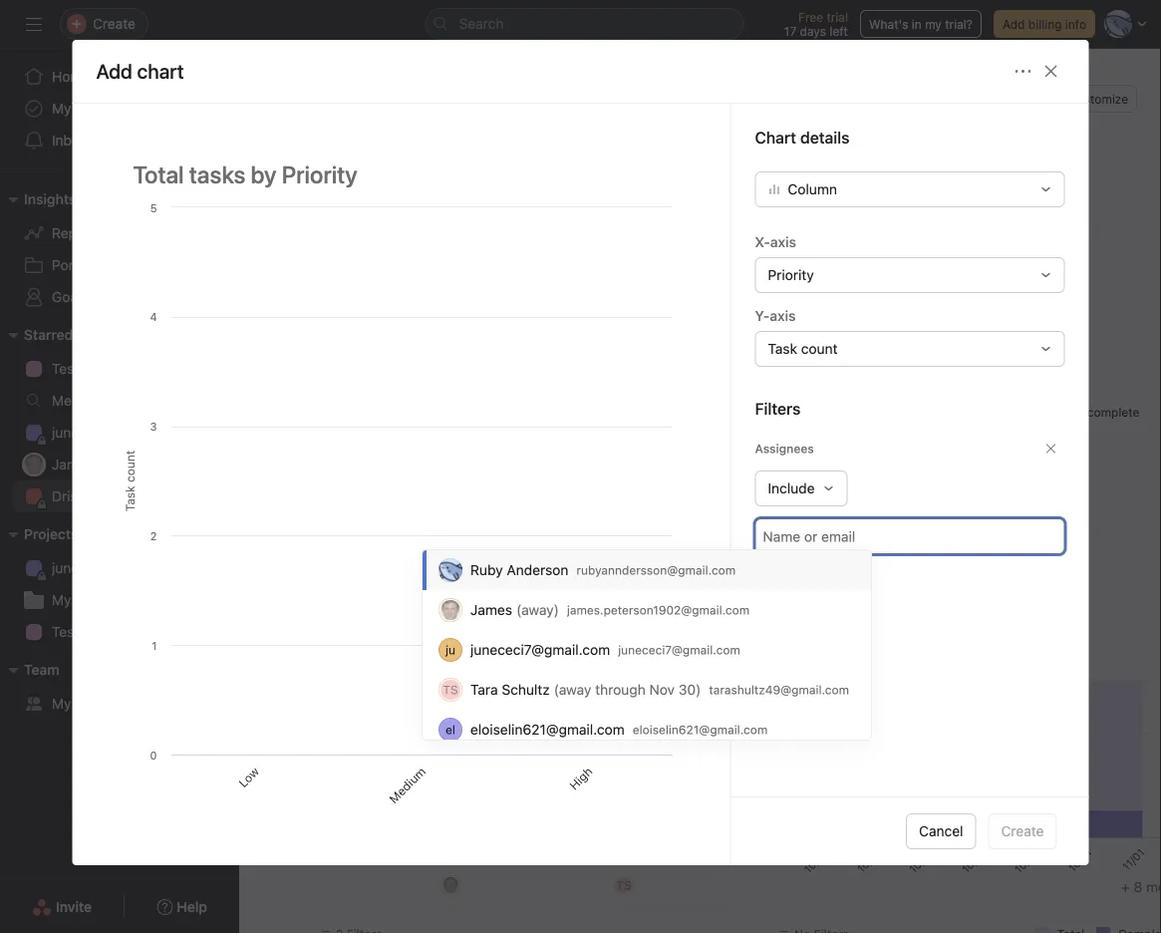 Task type: describe. For each thing, give the bounding box(es) containing it.
drisco's drinks
[[52, 488, 149, 505]]

add billing info button
[[994, 10, 1096, 38]]

chart details
[[756, 128, 850, 147]]

include button
[[756, 471, 848, 506]]

0 horizontal spatial eloiselin621@gmail.com
[[471, 722, 625, 738]]

priority
[[768, 267, 815, 283]]

filter for 2nd 1 filter button from the left
[[629, 193, 659, 207]]

tasks for upcoming
[[383, 633, 418, 649]]

17
[[785, 24, 797, 38]]

home
[[52, 68, 90, 85]]

portfolio
[[104, 592, 158, 608]]

starred button
[[0, 323, 73, 347]]

ruby for 2nd junececi7 / ruby 1:1 link from the top
[[125, 560, 157, 576]]

ts for ja
[[617, 879, 632, 893]]

2 1 filter from the left
[[620, 193, 659, 207]]

days
[[800, 24, 827, 38]]

insights element
[[0, 182, 239, 317]]

starred
[[24, 327, 73, 343]]

invite
[[56, 899, 92, 916]]

what's
[[870, 17, 909, 31]]

tarashultz49@gmail.com
[[709, 683, 850, 697]]

assignees
[[756, 442, 815, 456]]

task completion over time
[[771, 633, 944, 649]]

+ 8 mo
[[1122, 879, 1162, 896]]

incomplete
[[1078, 405, 1140, 419]]

2 test link from the top
[[12, 616, 227, 648]]

axis for x-
[[771, 234, 797, 250]]

insights button
[[0, 188, 76, 211]]

portfolios link
[[12, 249, 227, 281]]

ruby inside option
[[471, 562, 503, 578]]

8
[[1134, 879, 1143, 896]]

cancel
[[920, 823, 964, 840]]

1 1 filter button from the left
[[370, 190, 434, 210]]

my tasks
[[52, 100, 109, 117]]

ra inside ruby anderson option
[[443, 564, 459, 577]]

drisco's
[[52, 488, 104, 505]]

goals
[[52, 289, 88, 305]]

by
[[846, 266, 862, 282]]

inbox
[[52, 132, 87, 149]]

ruby anderson option
[[423, 551, 872, 590]]

tara
[[471, 682, 498, 698]]

trial
[[827, 10, 849, 24]]

first
[[75, 592, 100, 608]]

nov
[[650, 682, 675, 698]]

/ inside starred 'element'
[[117, 424, 121, 441]]

junececi7@gmail.com inside junececi7@gmail.com junececi7@gmail.com
[[619, 643, 741, 657]]

drinks
[[108, 488, 149, 505]]

my for my tasks
[[52, 100, 71, 117]]

reporting
[[52, 225, 115, 241]]

3 1 filter from the left
[[849, 193, 888, 207]]

total
[[771, 266, 803, 282]]

my for my workspace
[[52, 696, 71, 712]]

a button to remove the filter image
[[1046, 443, 1058, 455]]

teams element
[[0, 652, 239, 724]]

billing
[[1029, 17, 1063, 31]]

0 horizontal spatial junececi7@gmail.com
[[471, 642, 611, 658]]

my first portfolio
[[52, 592, 158, 608]]

1 junececi7 / ruby 1:1 link from the top
[[12, 417, 227, 449]]

completion
[[805, 633, 879, 649]]

my first portfolio link
[[12, 584, 227, 616]]

0 horizontal spatial filters
[[756, 399, 801, 418]]

team button
[[0, 658, 59, 682]]

free
[[799, 10, 824, 24]]

add chart button
[[263, 164, 352, 191]]

share button
[[961, 85, 1028, 113]]

junececi7@gmail.com junececi7@gmail.com
[[471, 642, 741, 658]]

left
[[830, 24, 849, 38]]

1:1 for 1st junececi7 / ruby 1:1 link from the top
[[161, 424, 178, 441]]

(away
[[554, 682, 592, 698]]

reporting link
[[12, 217, 227, 249]]

column
[[788, 181, 838, 197]]

total tasks by completion status
[[771, 266, 984, 282]]

in
[[912, 17, 922, 31]]

close image
[[1044, 63, 1060, 79]]

my workspace
[[52, 696, 145, 712]]

filters inside button
[[1090, 193, 1126, 207]]

el
[[446, 723, 456, 737]]

filter for 3rd 1 filter button from the left
[[858, 193, 888, 207]]

messages
[[52, 392, 117, 409]]

tasks for total
[[807, 266, 842, 282]]

tasks for my
[[75, 100, 109, 117]]

ruby for 1st junececi7 / ruby 1:1 link from the top
[[125, 424, 157, 441]]

priority button
[[756, 257, 1066, 293]]

my tasks link
[[12, 93, 227, 125]]

add for add chart
[[288, 171, 311, 185]]

no filters
[[1070, 193, 1126, 207]]

eloiselin621@gmail.com eloiselin621@gmail.com
[[471, 722, 768, 738]]

cancel button
[[907, 814, 977, 850]]

+
[[1122, 879, 1131, 896]]

hide sidebar image
[[26, 16, 42, 32]]

more actions image
[[1016, 63, 1032, 79]]

messages i've sent link
[[12, 385, 227, 417]]

co
[[912, 92, 926, 106]]

1 horizontal spatial ra
[[871, 92, 887, 106]]

search list box
[[425, 8, 745, 40]]

i've
[[121, 392, 143, 409]]

search button
[[425, 8, 745, 40]]

by assignee
[[422, 633, 500, 649]]

what's in my trial?
[[870, 17, 973, 31]]

ts for co
[[892, 92, 907, 106]]

free trial 17 days left
[[785, 10, 849, 38]]

x-axis
[[756, 234, 797, 250]]

high
[[567, 764, 595, 793]]



Task type: vqa. For each thing, say whether or not it's contained in the screenshot.
the starred element
yes



Task type: locate. For each thing, give the bounding box(es) containing it.
junececi7 inside starred 'element'
[[52, 424, 113, 441]]

3 1 from the left
[[849, 193, 855, 207]]

1 / from the top
[[117, 424, 121, 441]]

2 vertical spatial tasks
[[383, 633, 418, 649]]

my left first
[[52, 592, 71, 608]]

info
[[1066, 17, 1087, 31]]

task for task completion over time
[[771, 633, 801, 649]]

2 vertical spatial ts
[[617, 879, 632, 893]]

1 horizontal spatial add
[[1003, 17, 1026, 31]]

1 vertical spatial add
[[288, 171, 311, 185]]

0 vertical spatial tasks
[[75, 100, 109, 117]]

insights
[[24, 191, 76, 207]]

create
[[1002, 823, 1045, 840]]

/
[[117, 424, 121, 441], [117, 560, 121, 576]]

0 horizontal spatial james
[[52, 456, 94, 473]]

junececi7 down messages
[[52, 424, 113, 441]]

3 1 filter button from the left
[[828, 190, 893, 210]]

test link down portfolio
[[12, 616, 227, 648]]

ruby inside starred 'element'
[[125, 424, 157, 441]]

0 vertical spatial ts
[[892, 92, 907, 106]]

james for james
[[52, 456, 94, 473]]

projects element
[[0, 517, 239, 652]]

share
[[986, 92, 1019, 106]]

sent
[[147, 392, 175, 409]]

schultz
[[502, 682, 550, 698]]

1 vertical spatial task
[[771, 633, 801, 649]]

0 horizontal spatial add
[[288, 171, 311, 185]]

my
[[52, 100, 71, 117], [52, 592, 71, 608], [52, 696, 71, 712]]

global element
[[0, 49, 239, 169]]

1 horizontal spatial junececi7@gmail.com
[[619, 643, 741, 657]]

tasks inside global element
[[75, 100, 109, 117]]

0 horizontal spatial 1 filter
[[391, 193, 429, 207]]

test inside starred 'element'
[[52, 361, 79, 377]]

axis for y-
[[770, 308, 796, 324]]

1 horizontal spatial filters
[[1090, 193, 1126, 207]]

1 vertical spatial my
[[52, 592, 71, 608]]

test for 1st test link from the top of the page
[[52, 361, 79, 377]]

task for task count
[[768, 340, 798, 357]]

james inside starred 'element'
[[52, 456, 94, 473]]

/ down messages i've sent link
[[117, 424, 121, 441]]

/ up my first portfolio link
[[117, 560, 121, 576]]

search
[[459, 15, 504, 32]]

portfolios
[[52, 257, 113, 273]]

0 vertical spatial james
[[52, 456, 94, 473]]

rubyanndersson@gmail.com
[[577, 564, 736, 577]]

2 horizontal spatial filter
[[858, 193, 888, 207]]

ra
[[871, 92, 887, 106], [443, 564, 459, 577]]

junececi7 inside projects element
[[52, 560, 113, 576]]

Name or email text field
[[763, 524, 871, 548]]

junececi7@gmail.com
[[471, 642, 611, 658], [619, 643, 741, 657]]

filter for 3rd 1 filter button from the right
[[400, 193, 429, 207]]

1 1:1 from the top
[[161, 424, 178, 441]]

my down team on the left of the page
[[52, 696, 71, 712]]

tasks down home at the top
[[75, 100, 109, 117]]

1 horizontal spatial 1
[[620, 193, 626, 207]]

3 my from the top
[[52, 696, 71, 712]]

count
[[802, 340, 838, 357]]

test inside projects element
[[52, 624, 79, 640]]

1 vertical spatial test
[[52, 624, 79, 640]]

no filters button
[[1049, 190, 1131, 210]]

1 horizontal spatial ts
[[617, 879, 632, 893]]

junececi7 / ruby 1:1 link down messages i've sent
[[12, 417, 227, 449]]

1:1 inside starred 'element'
[[161, 424, 178, 441]]

task down y-axis
[[768, 340, 798, 357]]

column button
[[756, 171, 1066, 207]]

eloiselin621@gmail.com down 30)
[[633, 723, 768, 737]]

drisco's drinks link
[[12, 481, 227, 513]]

x-
[[756, 234, 771, 250]]

axis up task count
[[770, 308, 796, 324]]

0 vertical spatial test
[[52, 361, 79, 377]]

axis up total
[[771, 234, 797, 250]]

my for my first portfolio
[[52, 592, 71, 608]]

test for 1st test link from the bottom
[[52, 624, 79, 640]]

anderson
[[507, 562, 569, 578]]

2 / from the top
[[117, 560, 121, 576]]

filters right no
[[1090, 193, 1126, 207]]

filter
[[400, 193, 429, 207], [629, 193, 659, 207], [858, 193, 888, 207]]

ja inside starred 'element'
[[27, 458, 40, 472]]

ruby left 'anderson'
[[471, 562, 503, 578]]

0 horizontal spatial 1
[[391, 193, 396, 207]]

add chart
[[96, 59, 184, 83]]

0 vertical spatial junececi7 / ruby 1:1
[[52, 424, 178, 441]]

0 vertical spatial task
[[768, 340, 798, 357]]

0 horizontal spatial 1 filter button
[[370, 190, 434, 210]]

3 filter from the left
[[858, 193, 888, 207]]

junececi7
[[52, 424, 113, 441], [52, 560, 113, 576]]

task up tarashultz49@gmail.com
[[771, 633, 801, 649]]

1 vertical spatial junececi7 / ruby 1:1 link
[[12, 553, 227, 584]]

upcoming tasks by assignee
[[312, 633, 500, 649]]

0 vertical spatial test link
[[12, 353, 227, 385]]

tasks left by
[[807, 266, 842, 282]]

filters
[[1090, 193, 1126, 207], [756, 399, 801, 418]]

test link up messages i've sent
[[12, 353, 227, 385]]

starred element
[[0, 317, 239, 517]]

0 vertical spatial ra
[[871, 92, 887, 106]]

1 junececi7 from the top
[[52, 424, 113, 441]]

1 axis from the top
[[771, 234, 797, 250]]

1 1 filter from the left
[[391, 193, 429, 207]]

junececi7 / ruby 1:1 down messages i've sent
[[52, 424, 178, 441]]

james up 'drisco's'
[[52, 456, 94, 473]]

1 vertical spatial junececi7 / ruby 1:1
[[52, 560, 178, 576]]

2 horizontal spatial tasks
[[807, 266, 842, 282]]

30)
[[679, 682, 702, 698]]

1 horizontal spatial 1 filter
[[620, 193, 659, 207]]

add for add billing info
[[1003, 17, 1026, 31]]

messages i've sent
[[52, 392, 175, 409]]

2 my from the top
[[52, 592, 71, 608]]

1 vertical spatial 1:1
[[161, 560, 178, 576]]

junececi7 / ruby 1:1 link up portfolio
[[12, 553, 227, 584]]

1:1
[[161, 424, 178, 441], [161, 560, 178, 576]]

2 1:1 from the top
[[161, 560, 178, 576]]

team
[[24, 662, 59, 678]]

filters up assignees
[[756, 399, 801, 418]]

through
[[596, 682, 646, 698]]

0 vertical spatial add
[[1003, 17, 1026, 31]]

2 horizontal spatial 1 filter
[[849, 193, 888, 207]]

2 horizontal spatial 1
[[849, 193, 855, 207]]

add inside button
[[288, 171, 311, 185]]

2 test from the top
[[52, 624, 79, 640]]

2 1 from the left
[[620, 193, 626, 207]]

add
[[1003, 17, 1026, 31], [288, 171, 311, 185]]

ra up by assignee
[[443, 564, 459, 577]]

my up "inbox"
[[52, 100, 71, 117]]

1:1 down sent
[[161, 424, 178, 441]]

1 vertical spatial ts
[[443, 683, 458, 697]]

0 vertical spatial filters
[[1090, 193, 1126, 207]]

junececi7@gmail.com down the (away)
[[471, 642, 611, 658]]

1 vertical spatial ra
[[443, 564, 459, 577]]

tasks left ju
[[383, 633, 418, 649]]

0 vertical spatial /
[[117, 424, 121, 441]]

eloiselin621@gmail.com inside eloiselin621@gmail.com eloiselin621@gmail.com
[[633, 723, 768, 737]]

1 filter from the left
[[400, 193, 429, 207]]

1 vertical spatial junececi7
[[52, 560, 113, 576]]

Total tasks by Priority text field
[[120, 151, 683, 197]]

eloiselin621@gmail.com
[[471, 722, 625, 738], [633, 723, 768, 737]]

ju
[[446, 643, 456, 657]]

my inside 'link'
[[52, 696, 71, 712]]

1:1 up my first portfolio link
[[161, 560, 178, 576]]

ts
[[892, 92, 907, 106], [443, 683, 458, 697], [617, 879, 632, 893]]

add billing info
[[1003, 17, 1087, 31]]

test
[[52, 361, 79, 377], [52, 624, 79, 640]]

1 test from the top
[[52, 361, 79, 377]]

no
[[1070, 193, 1087, 207]]

james.peterson1902@gmail.com
[[567, 603, 750, 617]]

0 vertical spatial junececi7
[[52, 424, 113, 441]]

trial?
[[946, 17, 973, 31]]

2 horizontal spatial ts
[[892, 92, 907, 106]]

chart
[[314, 171, 343, 185]]

2 1 filter button from the left
[[599, 190, 664, 210]]

projects button
[[0, 523, 78, 547]]

1:1 inside projects element
[[161, 560, 178, 576]]

1:1 for 2nd junececi7 / ruby 1:1 link from the top
[[161, 560, 178, 576]]

0 horizontal spatial ra
[[443, 564, 459, 577]]

2 junececi7 from the top
[[52, 560, 113, 576]]

/ inside projects element
[[117, 560, 121, 576]]

2 axis from the top
[[770, 308, 796, 324]]

test down first
[[52, 624, 79, 640]]

ruby anderson rubyanndersson@gmail.com
[[471, 562, 736, 578]]

ruby up portfolio
[[125, 560, 157, 576]]

1 horizontal spatial eloiselin621@gmail.com
[[633, 723, 768, 737]]

add chart
[[288, 171, 343, 185]]

1 vertical spatial filters
[[756, 399, 801, 418]]

tara schultz (away through nov 30) tarashultz49@gmail.com
[[471, 682, 850, 698]]

junececi7@gmail.com up 30)
[[619, 643, 741, 657]]

1 vertical spatial /
[[117, 560, 121, 576]]

axis
[[771, 234, 797, 250], [770, 308, 796, 324]]

junececi7 / ruby 1:1 inside projects element
[[52, 560, 178, 576]]

my workspace link
[[12, 688, 227, 720]]

1 horizontal spatial 1 filter button
[[599, 190, 664, 210]]

james up by assignee
[[471, 602, 513, 618]]

2 junececi7 / ruby 1:1 from the top
[[52, 560, 178, 576]]

test up messages
[[52, 361, 79, 377]]

add inside button
[[1003, 17, 1026, 31]]

1 vertical spatial axis
[[770, 308, 796, 324]]

junececi7 / ruby 1:1 for 1st junececi7 / ruby 1:1 link from the top
[[52, 424, 178, 441]]

2 horizontal spatial 1 filter button
[[828, 190, 893, 210]]

+ 8 mo button
[[1122, 879, 1162, 896]]

junececi7 / ruby 1:1 up my first portfolio link
[[52, 560, 178, 576]]

ruby inside projects element
[[125, 560, 157, 576]]

medium
[[387, 764, 428, 806]]

eloiselin621@gmail.com down schultz on the bottom of the page
[[471, 722, 625, 738]]

over time
[[882, 633, 944, 649]]

junececi7 up first
[[52, 560, 113, 576]]

0 vertical spatial junececi7 / ruby 1:1 link
[[12, 417, 227, 449]]

james (away) james.peterson1902@gmail.com
[[471, 602, 750, 618]]

my inside projects element
[[52, 592, 71, 608]]

1 vertical spatial james
[[471, 602, 513, 618]]

junececi7 / ruby 1:1 link
[[12, 417, 227, 449], [12, 553, 227, 584]]

1 horizontal spatial james
[[471, 602, 513, 618]]

1 filter button
[[370, 190, 434, 210], [599, 190, 664, 210], [828, 190, 893, 210]]

1 1 from the left
[[391, 193, 396, 207]]

1 horizontal spatial tasks
[[383, 633, 418, 649]]

task
[[768, 340, 798, 357], [771, 633, 801, 649]]

0 horizontal spatial filter
[[400, 193, 429, 207]]

2 vertical spatial my
[[52, 696, 71, 712]]

1 my from the top
[[52, 100, 71, 117]]

james for james (away) james.peterson1902@gmail.com
[[471, 602, 513, 618]]

2 junececi7 / ruby 1:1 link from the top
[[12, 553, 227, 584]]

1 horizontal spatial filter
[[629, 193, 659, 207]]

low
[[236, 764, 262, 790]]

what's in my trial? button
[[861, 10, 982, 38]]

0 vertical spatial my
[[52, 100, 71, 117]]

add left billing
[[1003, 17, 1026, 31]]

0 horizontal spatial tasks
[[75, 100, 109, 117]]

0 horizontal spatial ts
[[443, 683, 458, 697]]

6
[[935, 92, 943, 106]]

1 vertical spatial test link
[[12, 616, 227, 648]]

1 junececi7 / ruby 1:1 from the top
[[52, 424, 178, 441]]

0 vertical spatial axis
[[771, 234, 797, 250]]

task inside dropdown button
[[768, 340, 798, 357]]

ra left co
[[871, 92, 887, 106]]

0 vertical spatial 1:1
[[161, 424, 178, 441]]

2 filter from the left
[[629, 193, 659, 207]]

y-
[[756, 308, 770, 324]]

add left chart
[[288, 171, 311, 185]]

1 vertical spatial tasks
[[807, 266, 842, 282]]

junececi7 / ruby 1:1 for 2nd junececi7 / ruby 1:1 link from the top
[[52, 560, 178, 576]]

junececi7 / ruby 1:1 inside starred 'element'
[[52, 424, 178, 441]]

my inside global element
[[52, 100, 71, 117]]

task count button
[[756, 331, 1066, 367]]

1 test link from the top
[[12, 353, 227, 385]]

task count
[[768, 340, 838, 357]]

include
[[768, 480, 815, 497]]

workspace
[[75, 696, 145, 712]]

ruby down i've
[[125, 424, 157, 441]]



